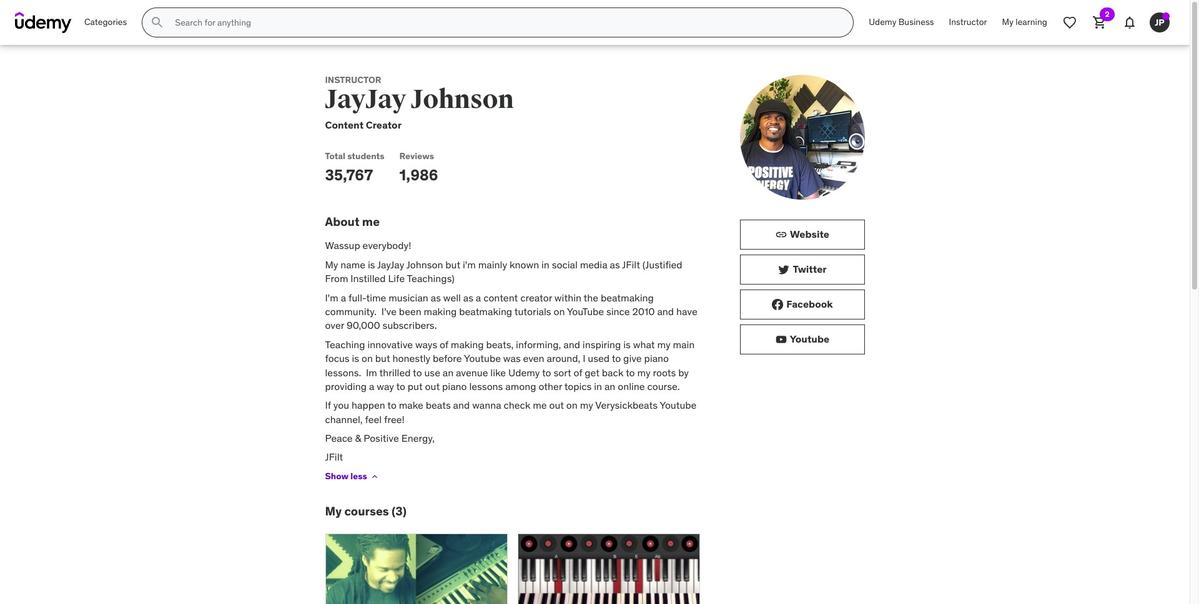 Task type: describe. For each thing, give the bounding box(es) containing it.
2 vertical spatial is
[[352, 352, 359, 365]]

0 horizontal spatial jfilt
[[325, 451, 343, 464]]

notifications image
[[1123, 15, 1138, 30]]

udemy business link
[[862, 7, 942, 37]]

0 vertical spatial me
[[362, 214, 380, 229]]

topics in
[[565, 380, 602, 393]]

0 horizontal spatial of
[[440, 339, 449, 351]]

udemy image
[[15, 12, 72, 33]]

instructor jayjay johnson content creator
[[325, 74, 514, 131]]

teaching
[[325, 339, 365, 351]]

total
[[325, 151, 346, 162]]

name
[[341, 259, 366, 271]]

verysickbeats
[[596, 399, 658, 412]]

get
[[585, 366, 600, 379]]

jfilt inside my name is jayjay johnson but i'm mainly known in social media as jfilt (justified from instilled life teachings)
[[622, 259, 640, 271]]

main
[[673, 339, 695, 351]]

wassup
[[325, 240, 360, 252]]

content
[[325, 119, 364, 131]]

been
[[399, 306, 422, 318]]

instructor for instructor jayjay johnson content creator
[[325, 74, 381, 86]]

energy,
[[402, 432, 435, 445]]

(3)
[[392, 504, 407, 519]]

ways
[[416, 339, 438, 351]]

my courses (3)
[[325, 504, 407, 519]]

1 vertical spatial my
[[638, 366, 651, 379]]

media
[[580, 259, 608, 271]]

social
[[552, 259, 578, 271]]

teachings)
[[407, 273, 455, 285]]

tutorials
[[515, 306, 552, 318]]

from
[[325, 273, 348, 285]]

back
[[602, 366, 624, 379]]

i'm
[[325, 292, 339, 304]]

time
[[366, 292, 386, 304]]

among
[[506, 380, 536, 393]]

give
[[624, 352, 642, 365]]

focus
[[325, 352, 350, 365]]

Search for anything text field
[[173, 12, 839, 33]]

wishlist image
[[1063, 15, 1078, 30]]

honestly
[[393, 352, 431, 365]]

making inside teaching innovative ways of making beats, informing, and inspiring is what my main focus is on but honestly before youtube was even around, i used to give piano lessons.  im thrilled to use an avenue like udemy to sort of get back to my roots by providing a way to put out piano lessons among other topics in an online course.
[[451, 339, 484, 351]]

everybody!
[[363, 240, 411, 252]]

you have alerts image
[[1163, 12, 1170, 20]]

providing
[[325, 380, 367, 393]]

lessons
[[470, 380, 503, 393]]

peace
[[325, 432, 353, 445]]

around, i
[[547, 352, 586, 365]]

1 horizontal spatial as
[[464, 292, 474, 304]]

like
[[491, 366, 506, 379]]

a
[[369, 380, 375, 393]]

my for my courses (3)
[[325, 504, 342, 519]]

show
[[325, 471, 349, 483]]

on inside i'm a full-time musician as well as a content creator within the beatmaking community.  i've been making beatmaking tutorials on youtube since 2010 and have over 90,000 subscribers.
[[554, 306, 565, 318]]

even
[[523, 352, 545, 365]]

life
[[388, 273, 405, 285]]

udemy inside the udemy business link
[[869, 16, 897, 28]]

1 horizontal spatial piano
[[645, 352, 669, 365]]

informing,
[[516, 339, 561, 351]]

make
[[399, 399, 424, 412]]

is inside my name is jayjay johnson but i'm mainly known in social media as jfilt (justified from instilled life teachings)
[[368, 259, 375, 271]]

beats,
[[486, 339, 514, 351]]

online
[[618, 380, 645, 393]]

musician
[[389, 292, 429, 304]]

wanna
[[472, 399, 502, 412]]

and inside i'm a full-time musician as well as a content creator within the beatmaking community.  i've been making beatmaking tutorials on youtube since 2010 and have over 90,000 subscribers.
[[658, 306, 674, 318]]

show less
[[325, 471, 367, 483]]

about
[[325, 214, 360, 229]]

0 horizontal spatial piano
[[442, 380, 467, 393]]

1,986
[[400, 165, 438, 185]]

my for my learning
[[1003, 16, 1014, 28]]

jayjay johnson image
[[740, 75, 865, 200]]

thrilled
[[380, 366, 411, 379]]

to inside if you happen to make beats and wanna check me out on my verysickbeats youtube channel, feel free!
[[388, 399, 397, 412]]

creator
[[366, 119, 402, 131]]

mainly
[[478, 259, 507, 271]]

to up back
[[612, 352, 621, 365]]

website
[[790, 228, 830, 241]]

within the
[[555, 292, 599, 304]]

making inside i'm a full-time musician as well as a content creator within the beatmaking community.  i've been making beatmaking tutorials on youtube since 2010 and have over 90,000 subscribers.
[[424, 306, 457, 318]]

in
[[542, 259, 550, 271]]

and inside teaching innovative ways of making beats, informing, and inspiring is what my main focus is on but honestly before youtube was even around, i used to give piano lessons.  im thrilled to use an avenue like udemy to sort of get back to my roots by providing a way to put out piano lessons among other topics in an online course.
[[564, 339, 580, 351]]

way
[[377, 380, 394, 393]]

total students 35,767
[[325, 151, 385, 185]]

show less button
[[325, 465, 380, 490]]

youtube inside teaching innovative ways of making beats, informing, and inspiring is what my main focus is on but honestly before youtube was even around, i used to give piano lessons.  im thrilled to use an avenue like udemy to sort of get back to my roots by providing a way to put out piano lessons among other topics in an online course.
[[464, 352, 501, 365]]

jp link
[[1145, 7, 1175, 37]]

twitter
[[793, 263, 827, 276]]

(justified
[[643, 259, 683, 271]]

feel
[[365, 413, 382, 426]]

0 horizontal spatial as
[[431, 292, 441, 304]]

jp
[[1156, 17, 1165, 28]]

90,000
[[347, 320, 380, 332]]

jayjay inside my name is jayjay johnson but i'm mainly known in social media as jfilt (justified from instilled life teachings)
[[377, 259, 405, 271]]

small image for twitter
[[778, 264, 791, 276]]

1 vertical spatial of
[[574, 366, 583, 379]]

teaching innovative ways of making beats, informing, and inspiring is what my main focus is on but honestly before youtube was even around, i used to give piano lessons.  im thrilled to use an avenue like udemy to sort of get back to my roots by providing a way to put out piano lessons among other topics in an online course.
[[325, 339, 695, 393]]

as inside my name is jayjay johnson but i'm mainly known in social media as jfilt (justified from instilled life teachings)
[[610, 259, 620, 271]]

was
[[504, 352, 521, 365]]



Task type: vqa. For each thing, say whether or not it's contained in the screenshot.
the bottom the on
yes



Task type: locate. For each thing, give the bounding box(es) containing it.
my name is jayjay johnson but i'm mainly known in social media as jfilt (justified from instilled life teachings)
[[325, 259, 683, 285]]

1 vertical spatial youtube
[[464, 352, 501, 365]]

2 vertical spatial on
[[567, 399, 578, 412]]

1 vertical spatial piano
[[442, 380, 467, 393]]

out
[[425, 380, 440, 393], [550, 399, 564, 412]]

small image
[[775, 229, 788, 241]]

2 vertical spatial small image
[[775, 334, 788, 346]]

but inside teaching innovative ways of making beats, informing, and inspiring is what my main focus is on but honestly before youtube was even around, i used to give piano lessons.  im thrilled to use an avenue like udemy to sort of get back to my roots by providing a way to put out piano lessons among other topics in an online course.
[[375, 352, 390, 365]]

0 horizontal spatial on
[[362, 352, 373, 365]]

is up give
[[624, 339, 631, 351]]

youtube down facebook
[[790, 333, 830, 346]]

1 vertical spatial jfilt
[[325, 451, 343, 464]]

as right "media"
[[610, 259, 620, 271]]

check
[[504, 399, 531, 412]]

0 vertical spatial but
[[446, 259, 461, 271]]

and
[[658, 306, 674, 318], [564, 339, 580, 351], [453, 399, 470, 412]]

is down teaching
[[352, 352, 359, 365]]

and right 'beats'
[[453, 399, 470, 412]]

0 vertical spatial out
[[425, 380, 440, 393]]

out inside teaching innovative ways of making beats, informing, and inspiring is what my main focus is on but honestly before youtube was even around, i used to give piano lessons.  im thrilled to use an avenue like udemy to sort of get back to my roots by providing a way to put out piano lessons among other topics in an online course.
[[425, 380, 440, 393]]

about me
[[325, 214, 380, 229]]

to up put
[[413, 366, 422, 379]]

2 horizontal spatial as
[[610, 259, 620, 271]]

1 vertical spatial instructor
[[325, 74, 381, 86]]

beatmaking down a content
[[459, 306, 513, 318]]

xsmall image
[[370, 472, 380, 482]]

making
[[424, 306, 457, 318], [451, 339, 484, 351]]

1 vertical spatial me
[[533, 399, 547, 412]]

out down use at left
[[425, 380, 440, 393]]

a content
[[476, 292, 518, 304]]

2 horizontal spatial and
[[658, 306, 674, 318]]

instilled
[[351, 273, 386, 285]]

small image left facebook
[[772, 299, 784, 311]]

beats
[[426, 399, 451, 412]]

0 vertical spatial on
[[554, 306, 565, 318]]

on down "topics in"
[[567, 399, 578, 412]]

udemy
[[869, 16, 897, 28], [509, 366, 540, 379]]

small image down facebook link
[[775, 334, 788, 346]]

1 vertical spatial an
[[605, 380, 616, 393]]

1 vertical spatial but
[[375, 352, 390, 365]]

roots
[[653, 366, 676, 379]]

johnson inside my name is jayjay johnson but i'm mainly known in social media as jfilt (justified from instilled life teachings)
[[407, 259, 443, 271]]

free!
[[384, 413, 405, 426]]

happen
[[352, 399, 385, 412]]

youtube link
[[740, 325, 865, 355]]

0 vertical spatial beatmaking
[[601, 292, 654, 304]]

0 horizontal spatial beatmaking
[[459, 306, 513, 318]]

if
[[325, 399, 331, 412]]

to
[[612, 352, 621, 365], [413, 366, 422, 379], [626, 366, 635, 379], [396, 380, 406, 393], [388, 399, 397, 412]]

0 horizontal spatial instructor
[[325, 74, 381, 86]]

1 horizontal spatial beatmaking
[[601, 292, 654, 304]]

channel,
[[325, 413, 363, 426]]

as left well
[[431, 292, 441, 304]]

1 horizontal spatial my
[[638, 366, 651, 379]]

1 vertical spatial and
[[564, 339, 580, 351]]

1 horizontal spatial is
[[368, 259, 375, 271]]

youtube down course.
[[660, 399, 697, 412]]

0 horizontal spatial udemy
[[509, 366, 540, 379]]

wassup everybody!
[[325, 240, 411, 252]]

use
[[425, 366, 440, 379]]

1 vertical spatial small image
[[772, 299, 784, 311]]

0 horizontal spatial but
[[375, 352, 390, 365]]

facebook link
[[740, 290, 865, 320]]

&
[[355, 432, 361, 445]]

0 vertical spatial jfilt
[[622, 259, 640, 271]]

a full-
[[341, 292, 366, 304]]

on down within the
[[554, 306, 565, 318]]

i'm
[[463, 259, 476, 271]]

2 horizontal spatial my
[[658, 339, 671, 351]]

me inside if you happen to make beats and wanna check me out on my verysickbeats youtube channel, feel free!
[[533, 399, 547, 412]]

jayjay inside instructor jayjay johnson content creator
[[325, 84, 406, 115]]

making up before
[[451, 339, 484, 351]]

0 vertical spatial piano
[[645, 352, 669, 365]]

1 horizontal spatial and
[[564, 339, 580, 351]]

1 vertical spatial johnson
[[407, 259, 443, 271]]

2 link
[[1085, 7, 1115, 37]]

other
[[539, 380, 562, 393]]

website link
[[740, 220, 865, 250]]

subscribers.
[[383, 320, 437, 332]]

of left get
[[574, 366, 583, 379]]

beatmaking up since
[[601, 292, 654, 304]]

categories
[[84, 16, 127, 28]]

0 vertical spatial instructor
[[950, 16, 988, 28]]

my left the learning
[[1003, 16, 1014, 28]]

0 vertical spatial my
[[658, 339, 671, 351]]

twitter link
[[740, 255, 865, 285]]

1 horizontal spatial an
[[605, 380, 616, 393]]

instructor link
[[942, 7, 995, 37]]

an down before
[[443, 366, 454, 379]]

if you happen to make beats and wanna check me out on my verysickbeats youtube channel, feel free!
[[325, 399, 697, 426]]

2
[[1106, 9, 1110, 19]]

of up before
[[440, 339, 449, 351]]

small image inside "youtube" link
[[775, 334, 788, 346]]

2 vertical spatial my
[[325, 504, 342, 519]]

me up wassup everybody!
[[362, 214, 380, 229]]

i'm a full-time musician as well as a content creator within the beatmaking community.  i've been making beatmaking tutorials on youtube since 2010 and have over 90,000 subscribers.
[[325, 292, 698, 332]]

piano up roots
[[645, 352, 669, 365]]

my up the from
[[325, 259, 338, 271]]

over
[[325, 320, 344, 332]]

reviews
[[400, 151, 434, 162]]

1 horizontal spatial out
[[550, 399, 564, 412]]

youtube inside if you happen to make beats and wanna check me out on my verysickbeats youtube channel, feel free!
[[660, 399, 697, 412]]

udemy up among at the bottom of page
[[509, 366, 540, 379]]

is up instilled
[[368, 259, 375, 271]]

known
[[510, 259, 539, 271]]

but inside my name is jayjay johnson but i'm mainly known in social media as jfilt (justified from instilled life teachings)
[[446, 259, 461, 271]]

and up around, i at the left bottom
[[564, 339, 580, 351]]

and left the have
[[658, 306, 674, 318]]

peace & positive energy,
[[325, 432, 435, 445]]

0 vertical spatial jayjay
[[325, 84, 406, 115]]

my
[[658, 339, 671, 351], [638, 366, 651, 379], [580, 399, 594, 412]]

students
[[348, 151, 385, 162]]

udemy left business
[[869, 16, 897, 28]]

out inside if you happen to make beats and wanna check me out on my verysickbeats youtube channel, feel free!
[[550, 399, 564, 412]]

my down give
[[638, 366, 651, 379]]

0 vertical spatial of
[[440, 339, 449, 351]]

jfilt up show
[[325, 451, 343, 464]]

as right well
[[464, 292, 474, 304]]

jayjay up life
[[377, 259, 405, 271]]

on inside teaching innovative ways of making beats, informing, and inspiring is what my main focus is on but honestly before youtube was even around, i used to give piano lessons.  im thrilled to use an avenue like udemy to sort of get back to my roots by providing a way to put out piano lessons among other topics in an online course.
[[362, 352, 373, 365]]

learning
[[1016, 16, 1048, 28]]

since
[[607, 306, 630, 318]]

0 vertical spatial youtube
[[790, 333, 830, 346]]

me down other
[[533, 399, 547, 412]]

2 horizontal spatial on
[[567, 399, 578, 412]]

of
[[440, 339, 449, 351], [574, 366, 583, 379]]

1 vertical spatial out
[[550, 399, 564, 412]]

on down teaching
[[362, 352, 373, 365]]

0 horizontal spatial my
[[580, 399, 594, 412]]

categories button
[[77, 7, 135, 37]]

submit search image
[[150, 15, 165, 30]]

put
[[408, 380, 423, 393]]

what
[[633, 339, 655, 351]]

1 horizontal spatial instructor
[[950, 16, 988, 28]]

innovative
[[368, 339, 413, 351]]

to up online on the right bottom
[[626, 366, 635, 379]]

instructor inside instructor link
[[950, 16, 988, 28]]

johnson inside instructor jayjay johnson content creator
[[411, 84, 514, 115]]

facebook
[[787, 298, 833, 311]]

1 vertical spatial udemy
[[509, 366, 540, 379]]

my left courses
[[325, 504, 342, 519]]

used
[[588, 352, 610, 365]]

instructor up content
[[325, 74, 381, 86]]

jayjay up creator
[[325, 84, 406, 115]]

johnson
[[411, 84, 514, 115], [407, 259, 443, 271]]

inspiring
[[583, 339, 621, 351]]

youtube
[[790, 333, 830, 346], [464, 352, 501, 365], [660, 399, 697, 412]]

small image left twitter
[[778, 264, 791, 276]]

courses
[[345, 504, 389, 519]]

0 horizontal spatial an
[[443, 366, 454, 379]]

on inside if you happen to make beats and wanna check me out on my verysickbeats youtube channel, feel free!
[[567, 399, 578, 412]]

and inside if you happen to make beats and wanna check me out on my verysickbeats youtube channel, feel free!
[[453, 399, 470, 412]]

small image inside facebook link
[[772, 299, 784, 311]]

0 horizontal spatial out
[[425, 380, 440, 393]]

1 horizontal spatial me
[[533, 399, 547, 412]]

is
[[368, 259, 375, 271], [624, 339, 631, 351], [352, 352, 359, 365]]

1 horizontal spatial youtube
[[660, 399, 697, 412]]

but left i'm
[[446, 259, 461, 271]]

0 vertical spatial is
[[368, 259, 375, 271]]

small image
[[778, 264, 791, 276], [772, 299, 784, 311], [775, 334, 788, 346]]

instructor
[[950, 16, 988, 28], [325, 74, 381, 86]]

my inside my learning link
[[1003, 16, 1014, 28]]

business
[[899, 16, 935, 28]]

1 vertical spatial my
[[325, 259, 338, 271]]

35,767
[[325, 165, 373, 185]]

0 horizontal spatial is
[[352, 352, 359, 365]]

as
[[610, 259, 620, 271], [431, 292, 441, 304], [464, 292, 474, 304]]

small image inside the twitter 'link'
[[778, 264, 791, 276]]

but down innovative
[[375, 352, 390, 365]]

0 horizontal spatial and
[[453, 399, 470, 412]]

have
[[677, 306, 698, 318]]

lessons.
[[325, 366, 361, 379]]

an
[[443, 366, 454, 379], [605, 380, 616, 393]]

udemy inside teaching innovative ways of making beats, informing, and inspiring is what my main focus is on but honestly before youtube was even around, i used to give piano lessons.  im thrilled to use an avenue like udemy to sort of get back to my roots by providing a way to put out piano lessons among other topics in an online course.
[[509, 366, 540, 379]]

2 vertical spatial youtube
[[660, 399, 697, 412]]

jfilt left (justified
[[622, 259, 640, 271]]

an down back
[[605, 380, 616, 393]]

1 vertical spatial beatmaking
[[459, 306, 513, 318]]

0 vertical spatial and
[[658, 306, 674, 318]]

instructor right business
[[950, 16, 988, 28]]

0 vertical spatial small image
[[778, 264, 791, 276]]

to up free!
[[388, 399, 397, 412]]

0 horizontal spatial me
[[362, 214, 380, 229]]

my for my name is jayjay johnson but i'm mainly known in social media as jfilt (justified from instilled life teachings)
[[325, 259, 338, 271]]

to sort
[[542, 366, 572, 379]]

to left put
[[396, 380, 406, 393]]

small image for youtube
[[775, 334, 788, 346]]

my inside if you happen to make beats and wanna check me out on my verysickbeats youtube channel, feel free!
[[580, 399, 594, 412]]

piano
[[645, 352, 669, 365], [442, 380, 467, 393]]

1 vertical spatial making
[[451, 339, 484, 351]]

0 vertical spatial udemy
[[869, 16, 897, 28]]

less
[[351, 471, 367, 483]]

1 horizontal spatial but
[[446, 259, 461, 271]]

small image for facebook
[[772, 299, 784, 311]]

0 vertical spatial my
[[1003, 16, 1014, 28]]

2 horizontal spatial is
[[624, 339, 631, 351]]

my inside my name is jayjay johnson but i'm mainly known in social media as jfilt (justified from instilled life teachings)
[[325, 259, 338, 271]]

my down "topics in"
[[580, 399, 594, 412]]

out down other
[[550, 399, 564, 412]]

2 vertical spatial my
[[580, 399, 594, 412]]

1 horizontal spatial on
[[554, 306, 565, 318]]

1 horizontal spatial of
[[574, 366, 583, 379]]

1 horizontal spatial udemy
[[869, 16, 897, 28]]

my right the what
[[658, 339, 671, 351]]

reviews 1,986
[[400, 151, 438, 185]]

instructor inside instructor jayjay johnson content creator
[[325, 74, 381, 86]]

youtube up avenue
[[464, 352, 501, 365]]

positive
[[364, 432, 399, 445]]

1 vertical spatial jayjay
[[377, 259, 405, 271]]

2010
[[633, 306, 655, 318]]

0 vertical spatial an
[[443, 366, 454, 379]]

0 vertical spatial making
[[424, 306, 457, 318]]

0 horizontal spatial youtube
[[464, 352, 501, 365]]

instructor for instructor
[[950, 16, 988, 28]]

piano down avenue
[[442, 380, 467, 393]]

2 vertical spatial and
[[453, 399, 470, 412]]

community.
[[325, 306, 377, 318]]

1 vertical spatial on
[[362, 352, 373, 365]]

jayjay
[[325, 84, 406, 115], [377, 259, 405, 271]]

beatmaking
[[601, 292, 654, 304], [459, 306, 513, 318]]

2 horizontal spatial youtube
[[790, 333, 830, 346]]

0 vertical spatial johnson
[[411, 84, 514, 115]]

1 horizontal spatial jfilt
[[622, 259, 640, 271]]

1 vertical spatial is
[[624, 339, 631, 351]]

shopping cart with 2 items image
[[1093, 15, 1108, 30]]

making down well
[[424, 306, 457, 318]]

my learning link
[[995, 7, 1055, 37]]



